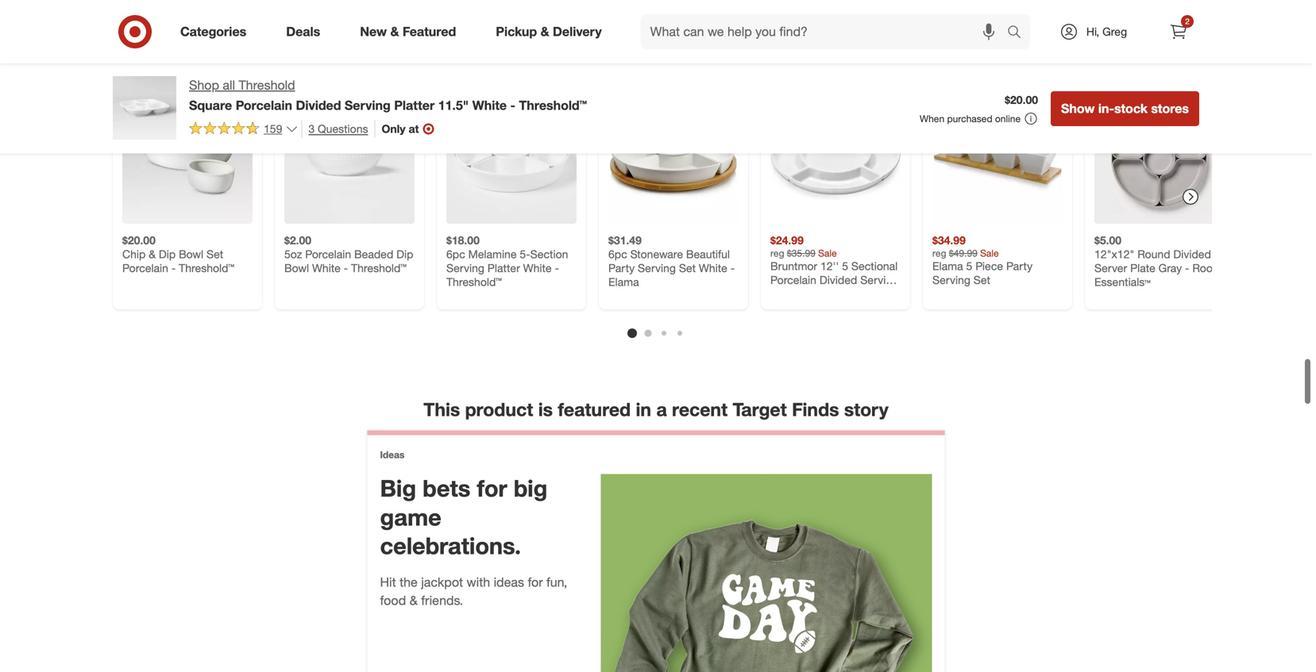 Task type: locate. For each thing, give the bounding box(es) containing it.
6pc inside $18.00 6pc melamine 5-section serving platter white - threshold™
[[447, 247, 465, 261]]

serving inside shop all threshold square porcelain divided serving platter 11.5" white - threshold™
[[345, 98, 391, 113]]

0 horizontal spatial dip
[[159, 247, 176, 261]]

0 horizontal spatial bowl
[[179, 247, 203, 261]]

white right 11.5"
[[472, 98, 507, 113]]

platter down bruntmor
[[771, 287, 803, 301]]

1 dip from the left
[[159, 247, 176, 261]]

white inside $24.99 reg $35.99 sale bruntmor 12'' 5 sectional porcelain divided serving platter - white
[[814, 287, 842, 301]]

1 reg from the left
[[771, 247, 785, 259]]

reg inside $34.99 reg $49.99 sale elama 5 piece party serving set
[[933, 247, 947, 259]]

set inside $31.49 6pc stoneware beautiful party serving set white - elama
[[679, 261, 696, 275]]

2 horizontal spatial divided
[[1174, 247, 1212, 261]]

stores
[[1152, 101, 1189, 116]]

divided up 3
[[296, 98, 341, 113]]

5 left piece
[[967, 259, 973, 273]]

when
[[920, 113, 945, 125]]

6pc for $18.00
[[447, 247, 465, 261]]

1 vertical spatial for
[[528, 575, 543, 591]]

sale
[[818, 247, 837, 259], [981, 247, 999, 259]]

- right '5-' on the top left of page
[[555, 261, 559, 275]]

2 vertical spatial platter
[[771, 287, 803, 301]]

1 horizontal spatial $20.00
[[1005, 93, 1038, 107]]

big
[[380, 475, 416, 503]]

& right chip
[[149, 247, 156, 261]]

2 sale from the left
[[981, 247, 999, 259]]

dip right beaded
[[397, 247, 414, 261]]

& right new
[[390, 24, 399, 39]]

5
[[842, 259, 849, 273], [967, 259, 973, 273]]

2 link
[[1162, 14, 1197, 49]]

2 6pc from the left
[[609, 247, 627, 261]]

5-
[[520, 247, 530, 261]]

elama
[[933, 259, 963, 273], [609, 275, 639, 289]]

sale inside $34.99 reg $49.99 sale elama 5 piece party serving set
[[981, 247, 999, 259]]

&
[[390, 24, 399, 39], [541, 24, 549, 39], [149, 247, 156, 261], [410, 593, 418, 609]]

reg inside $24.99 reg $35.99 sale bruntmor 12'' 5 sectional porcelain divided serving platter - white
[[771, 247, 785, 259]]

2 horizontal spatial platter
[[771, 287, 803, 301]]

$20.00 for $20.00
[[1005, 93, 1038, 107]]

dip right chip
[[159, 247, 176, 261]]

12''
[[821, 259, 839, 273]]

image of square porcelain divided serving platter 11.5" white - threshold™ image
[[113, 76, 176, 140]]

serving down $49.99
[[933, 273, 971, 287]]

& inside $20.00 chip & dip bowl set porcelain - threshold™
[[149, 247, 156, 261]]

1 horizontal spatial sale
[[981, 247, 999, 259]]

1 horizontal spatial for
[[528, 575, 543, 591]]

purchased
[[947, 113, 993, 125]]

consider
[[655, 45, 730, 68]]

- left beaded
[[344, 261, 348, 275]]

1 vertical spatial elama
[[609, 275, 639, 289]]

0 vertical spatial platter
[[394, 98, 435, 113]]

divided inside $24.99 reg $35.99 sale bruntmor 12'' 5 sectional porcelain divided serving platter - white
[[820, 273, 858, 287]]

sale inside $24.99 reg $35.99 sale bruntmor 12'' 5 sectional porcelain divided serving platter - white
[[818, 247, 837, 259]]

0 vertical spatial $20.00
[[1005, 93, 1038, 107]]

dip inside $20.00 chip & dip bowl set porcelain - threshold™
[[159, 247, 176, 261]]

serving down $18.00
[[447, 261, 485, 275]]

1 horizontal spatial set
[[679, 261, 696, 275]]

reg left $49.99
[[933, 247, 947, 259]]

elama down $31.49
[[609, 275, 639, 289]]

categories link
[[167, 14, 266, 49]]

1 vertical spatial platter
[[488, 261, 520, 275]]

2 horizontal spatial set
[[974, 273, 991, 287]]

all
[[223, 77, 235, 93]]

0 horizontal spatial reg
[[771, 247, 785, 259]]

1 vertical spatial divided
[[1174, 247, 1212, 261]]

for inside big bets for big game celebrations.
[[477, 475, 507, 503]]

platter left the section
[[488, 261, 520, 275]]

3
[[309, 122, 315, 136]]

1 horizontal spatial dip
[[397, 247, 414, 261]]

divided
[[296, 98, 341, 113], [1174, 247, 1212, 261], [820, 273, 858, 287]]

2 reg from the left
[[933, 247, 947, 259]]

3 questions
[[309, 122, 368, 136]]

finds
[[792, 399, 839, 421]]

shop
[[189, 77, 219, 93]]

$2.00
[[284, 233, 312, 247]]

set inside $20.00 chip & dip bowl set porcelain - threshold™
[[207, 247, 223, 261]]

- inside $5.00 12"x12" round divided server plate gray - room essentials™
[[1185, 261, 1190, 275]]

1 horizontal spatial 5
[[967, 259, 973, 273]]

0 vertical spatial for
[[477, 475, 507, 503]]

1 horizontal spatial divided
[[820, 273, 858, 287]]

online
[[995, 113, 1021, 125]]

0 horizontal spatial 5
[[842, 259, 849, 273]]

1 horizontal spatial party
[[1007, 259, 1033, 273]]

2 5 from the left
[[967, 259, 973, 273]]

sale right $35.99
[[818, 247, 837, 259]]

1 horizontal spatial elama
[[933, 259, 963, 273]]

featured
[[403, 24, 456, 39]]

159 link
[[189, 120, 298, 139]]

melamine
[[468, 247, 517, 261]]

- inside $18.00 6pc melamine 5-section serving platter white - threshold™
[[555, 261, 559, 275]]

threshold™
[[519, 98, 587, 113], [179, 261, 234, 275], [351, 261, 407, 275], [447, 275, 502, 289]]

reg for $34.99
[[933, 247, 947, 259]]

more
[[582, 45, 627, 68]]

reg left $35.99
[[771, 247, 785, 259]]

product
[[465, 399, 533, 421]]

sale right $49.99
[[981, 247, 999, 259]]

6pc left stoneware
[[609, 247, 627, 261]]

6pc inside $31.49 6pc stoneware beautiful party serving set white - elama
[[609, 247, 627, 261]]

$20.00 chip & dip bowl set porcelain - threshold™
[[122, 233, 234, 275]]

pickup & delivery
[[496, 24, 602, 39]]

beaded
[[354, 247, 394, 261]]

5oz porcelain beaded dip bowl white - threshold™ image
[[284, 94, 415, 224]]

0 horizontal spatial for
[[477, 475, 507, 503]]

for left fun,
[[528, 575, 543, 591]]

1 vertical spatial $20.00
[[122, 233, 156, 247]]

0 horizontal spatial $20.00
[[122, 233, 156, 247]]

white
[[472, 98, 507, 113], [312, 261, 341, 275], [523, 261, 552, 275], [699, 261, 728, 275], [814, 287, 842, 301]]

& right pickup
[[541, 24, 549, 39]]

serving up 'questions'
[[345, 98, 391, 113]]

platter
[[394, 98, 435, 113], [488, 261, 520, 275], [771, 287, 803, 301]]

2 vertical spatial divided
[[820, 273, 858, 287]]

show in-stock stores button
[[1051, 91, 1200, 126]]

- right beautiful
[[731, 261, 735, 275]]

12"x12" round divided server plate gray - room essentials™ image
[[1095, 94, 1225, 224]]

gray
[[1159, 261, 1182, 275]]

- inside $20.00 chip & dip bowl set porcelain - threshold™
[[171, 261, 176, 275]]

white right 5oz
[[312, 261, 341, 275]]

pickup
[[496, 24, 537, 39]]

porcelain
[[236, 98, 292, 113], [305, 247, 351, 261], [122, 261, 168, 275], [771, 273, 817, 287]]

serving inside $24.99 reg $35.99 sale bruntmor 12'' 5 sectional porcelain divided serving platter - white
[[861, 273, 899, 287]]

1 sale from the left
[[818, 247, 837, 259]]

white down 12''
[[814, 287, 842, 301]]

serving inside $18.00 6pc melamine 5-section serving platter white - threshold™
[[447, 261, 485, 275]]

bowl inside $2.00 5oz porcelain beaded dip bowl white - threshold™
[[284, 261, 309, 275]]

jackpot
[[421, 575, 463, 591]]

1 6pc from the left
[[447, 247, 465, 261]]

- down bruntmor
[[806, 287, 811, 301]]

threshold™ inside $20.00 chip & dip bowl set porcelain - threshold™
[[179, 261, 234, 275]]

0 horizontal spatial set
[[207, 247, 223, 261]]

platter inside shop all threshold square porcelain divided serving platter 11.5" white - threshold™
[[394, 98, 435, 113]]

greg
[[1103, 25, 1128, 39]]

0 horizontal spatial elama
[[609, 275, 639, 289]]

white right stoneware
[[699, 261, 728, 275]]

is
[[538, 399, 553, 421]]

serving down $31.49
[[638, 261, 676, 275]]

5 right 12''
[[842, 259, 849, 273]]

new
[[360, 24, 387, 39]]

white right melamine at top left
[[523, 261, 552, 275]]

platter up at
[[394, 98, 435, 113]]

0 horizontal spatial divided
[[296, 98, 341, 113]]

$34.99
[[933, 233, 966, 247]]

set
[[207, 247, 223, 261], [679, 261, 696, 275], [974, 273, 991, 287]]

5 inside $24.99 reg $35.99 sale bruntmor 12'' 5 sectional porcelain divided serving platter - white
[[842, 259, 849, 273]]

0 horizontal spatial 6pc
[[447, 247, 465, 261]]

6pc stoneware beautiful party serving set white - elama image
[[609, 94, 739, 224]]

- right gray
[[1185, 261, 1190, 275]]

bets
[[423, 475, 471, 503]]

$34.99 reg $49.99 sale elama 5 piece party serving set
[[933, 233, 1033, 287]]

1 horizontal spatial 6pc
[[609, 247, 627, 261]]

1 horizontal spatial reg
[[933, 247, 947, 259]]

0 vertical spatial elama
[[933, 259, 963, 273]]

search
[[1000, 25, 1038, 41]]

$20.00 inside $20.00 chip & dip bowl set porcelain - threshold™
[[122, 233, 156, 247]]

1 5 from the left
[[842, 259, 849, 273]]

round
[[1138, 247, 1171, 261]]

white inside shop all threshold square porcelain divided serving platter 11.5" white - threshold™
[[472, 98, 507, 113]]

0 vertical spatial divided
[[296, 98, 341, 113]]

- right chip
[[171, 261, 176, 275]]

party inside $31.49 6pc stoneware beautiful party serving set white - elama
[[609, 261, 635, 275]]

section
[[530, 247, 568, 261]]

bowl down $2.00
[[284, 261, 309, 275]]

more to consider
[[582, 45, 730, 68]]

divided right "round"
[[1174, 247, 1212, 261]]

threshold™ inside $18.00 6pc melamine 5-section serving platter white - threshold™
[[447, 275, 502, 289]]

2 dip from the left
[[397, 247, 414, 261]]

stoneware
[[631, 247, 683, 261]]

bowl right chip
[[179, 247, 203, 261]]

to
[[632, 45, 650, 68]]

party down $31.49
[[609, 261, 635, 275]]

1 horizontal spatial bowl
[[284, 261, 309, 275]]

-
[[511, 98, 516, 113], [171, 261, 176, 275], [344, 261, 348, 275], [555, 261, 559, 275], [731, 261, 735, 275], [1185, 261, 1190, 275], [806, 287, 811, 301]]

divided right bruntmor
[[820, 273, 858, 287]]

1 horizontal spatial platter
[[488, 261, 520, 275]]

$20.00 for $20.00 chip & dip bowl set porcelain - threshold™
[[122, 233, 156, 247]]

elama down the $34.99
[[933, 259, 963, 273]]

serving inside $34.99 reg $49.99 sale elama 5 piece party serving set
[[933, 273, 971, 287]]

bowl
[[179, 247, 203, 261], [284, 261, 309, 275]]

room
[[1193, 261, 1223, 275]]

0 horizontal spatial platter
[[394, 98, 435, 113]]

$31.49 6pc stoneware beautiful party serving set white - elama
[[609, 233, 735, 289]]

$35.99
[[787, 247, 816, 259]]

6pc left melamine at top left
[[447, 247, 465, 261]]

reg for $24.99
[[771, 247, 785, 259]]

0 horizontal spatial party
[[609, 261, 635, 275]]

serving right 12''
[[861, 273, 899, 287]]

$20.00
[[1005, 93, 1038, 107], [122, 233, 156, 247]]

elama 5 piece party serving set image
[[933, 94, 1063, 224]]

new & featured link
[[347, 14, 476, 49]]

0 horizontal spatial sale
[[818, 247, 837, 259]]

party right piece
[[1007, 259, 1033, 273]]

for left the big
[[477, 475, 507, 503]]

- right 11.5"
[[511, 98, 516, 113]]

& down the
[[410, 593, 418, 609]]

porcelain inside $20.00 chip & dip bowl set porcelain - threshold™
[[122, 261, 168, 275]]



Task type: describe. For each thing, give the bounding box(es) containing it.
threshold™ inside shop all threshold square porcelain divided serving platter 11.5" white - threshold™
[[519, 98, 587, 113]]

$18.00 6pc melamine 5-section serving platter white - threshold™
[[447, 233, 568, 289]]

$31.49
[[609, 233, 642, 247]]

celebrations.
[[380, 532, 521, 561]]

only
[[382, 122, 406, 136]]

new & featured
[[360, 24, 456, 39]]

show
[[1062, 101, 1095, 116]]

serving inside $31.49 6pc stoneware beautiful party serving set white - elama
[[638, 261, 676, 275]]

hit
[[380, 575, 396, 591]]

platter inside $18.00 6pc melamine 5-section serving platter white - threshold™
[[488, 261, 520, 275]]

search button
[[1000, 14, 1038, 52]]

featured
[[558, 399, 631, 421]]

hit the jackpot with ideas for fun, food & friends.
[[380, 575, 567, 609]]

platter inside $24.99 reg $35.99 sale bruntmor 12'' 5 sectional porcelain divided serving platter - white
[[771, 287, 803, 301]]

set inside $34.99 reg $49.99 sale elama 5 piece party serving set
[[974, 273, 991, 287]]

categories
[[180, 24, 246, 39]]

- inside $31.49 6pc stoneware beautiful party serving set white - elama
[[731, 261, 735, 275]]

$2.00 5oz porcelain beaded dip bowl white - threshold™
[[284, 233, 414, 275]]

$5.00 12"x12" round divided server plate gray - room essentials™
[[1095, 233, 1223, 289]]

12"x12"
[[1095, 247, 1135, 261]]

dip inside $2.00 5oz porcelain beaded dip bowl white - threshold™
[[397, 247, 414, 261]]

6pc for $31.49
[[609, 247, 627, 261]]

divided inside shop all threshold square porcelain divided serving platter 11.5" white - threshold™
[[296, 98, 341, 113]]

essentials™
[[1095, 275, 1151, 289]]

159
[[264, 122, 282, 136]]

plate
[[1131, 261, 1156, 275]]

server
[[1095, 261, 1128, 275]]

show in-stock stores
[[1062, 101, 1189, 116]]

deals
[[286, 24, 320, 39]]

white inside $18.00 6pc melamine 5-section serving platter white - threshold™
[[523, 261, 552, 275]]

sale for 12''
[[818, 247, 837, 259]]

$49.99
[[949, 247, 978, 259]]

hi, greg
[[1087, 25, 1128, 39]]

3 questions link
[[301, 120, 368, 138]]

divided inside $5.00 12"x12" round divided server plate gray - room essentials™
[[1174, 247, 1212, 261]]

sectional
[[852, 259, 898, 273]]

big bets for big game celebrations. image
[[601, 475, 932, 673]]

food
[[380, 593, 406, 609]]

questions
[[318, 122, 368, 136]]

piece
[[976, 259, 1004, 273]]

porcelain inside $2.00 5oz porcelain beaded dip bowl white - threshold™
[[305, 247, 351, 261]]

white inside $31.49 6pc stoneware beautiful party serving set white - elama
[[699, 261, 728, 275]]

2
[[1186, 16, 1190, 26]]

a
[[657, 399, 667, 421]]

with
[[467, 575, 490, 591]]

& inside pickup & delivery link
[[541, 24, 549, 39]]

fun,
[[547, 575, 567, 591]]

5 inside $34.99 reg $49.99 sale elama 5 piece party serving set
[[967, 259, 973, 273]]

square
[[189, 98, 232, 113]]

pickup & delivery link
[[482, 14, 622, 49]]

elama inside $31.49 6pc stoneware beautiful party serving set white - elama
[[609, 275, 639, 289]]

at
[[409, 122, 419, 136]]

chip & dip bowl set porcelain - threshold™ image
[[122, 94, 253, 224]]

delivery
[[553, 24, 602, 39]]

sale for 5
[[981, 247, 999, 259]]

stock
[[1115, 101, 1148, 116]]

ideas
[[380, 449, 405, 461]]

threshold
[[239, 77, 295, 93]]

game
[[380, 504, 442, 532]]

big bets for big game celebrations.
[[380, 475, 548, 561]]

- inside shop all threshold square porcelain divided serving platter 11.5" white - threshold™
[[511, 98, 516, 113]]

recent
[[672, 399, 728, 421]]

& inside new & featured link
[[390, 24, 399, 39]]

friends.
[[421, 593, 463, 609]]

- inside $24.99 reg $35.99 sale bruntmor 12'' 5 sectional porcelain divided serving platter - white
[[806, 287, 811, 301]]

& inside hit the jackpot with ideas for fun, food & friends.
[[410, 593, 418, 609]]

chip
[[122, 247, 146, 261]]

big
[[514, 475, 548, 503]]

- inside $2.00 5oz porcelain beaded dip bowl white - threshold™
[[344, 261, 348, 275]]

hi,
[[1087, 25, 1100, 39]]

bruntmor
[[771, 259, 818, 273]]

What can we help you find? suggestions appear below search field
[[641, 14, 1011, 49]]

$18.00
[[447, 233, 480, 247]]

elama inside $34.99 reg $49.99 sale elama 5 piece party serving set
[[933, 259, 963, 273]]

$24.99
[[771, 233, 804, 247]]

this
[[424, 399, 460, 421]]

bowl inside $20.00 chip & dip bowl set porcelain - threshold™
[[179, 247, 203, 261]]

story
[[844, 399, 889, 421]]

6pc melamine 5-section serving platter white - threshold™ image
[[447, 94, 577, 224]]

this product is featured in a recent target finds story
[[424, 399, 889, 421]]

deals link
[[273, 14, 340, 49]]

beautiful
[[686, 247, 730, 261]]

the
[[400, 575, 418, 591]]

in-
[[1099, 101, 1115, 116]]

in
[[636, 399, 652, 421]]

target
[[733, 399, 787, 421]]

ideas
[[494, 575, 524, 591]]

$5.00
[[1095, 233, 1122, 247]]

porcelain inside shop all threshold square porcelain divided serving platter 11.5" white - threshold™
[[236, 98, 292, 113]]

white inside $2.00 5oz porcelain beaded dip bowl white - threshold™
[[312, 261, 341, 275]]

for inside hit the jackpot with ideas for fun, food & friends.
[[528, 575, 543, 591]]

when purchased online
[[920, 113, 1021, 125]]

only at
[[382, 122, 419, 136]]

threshold™ inside $2.00 5oz porcelain beaded dip bowl white - threshold™
[[351, 261, 407, 275]]

porcelain inside $24.99 reg $35.99 sale bruntmor 12'' 5 sectional porcelain divided serving platter - white
[[771, 273, 817, 287]]

11.5"
[[438, 98, 469, 113]]

5oz
[[284, 247, 302, 261]]

bruntmor 12'' 5 sectional porcelain divided serving platter - white image
[[771, 94, 901, 224]]

party inside $34.99 reg $49.99 sale elama 5 piece party serving set
[[1007, 259, 1033, 273]]



Task type: vqa. For each thing, say whether or not it's contained in the screenshot.
the right Bowl
yes



